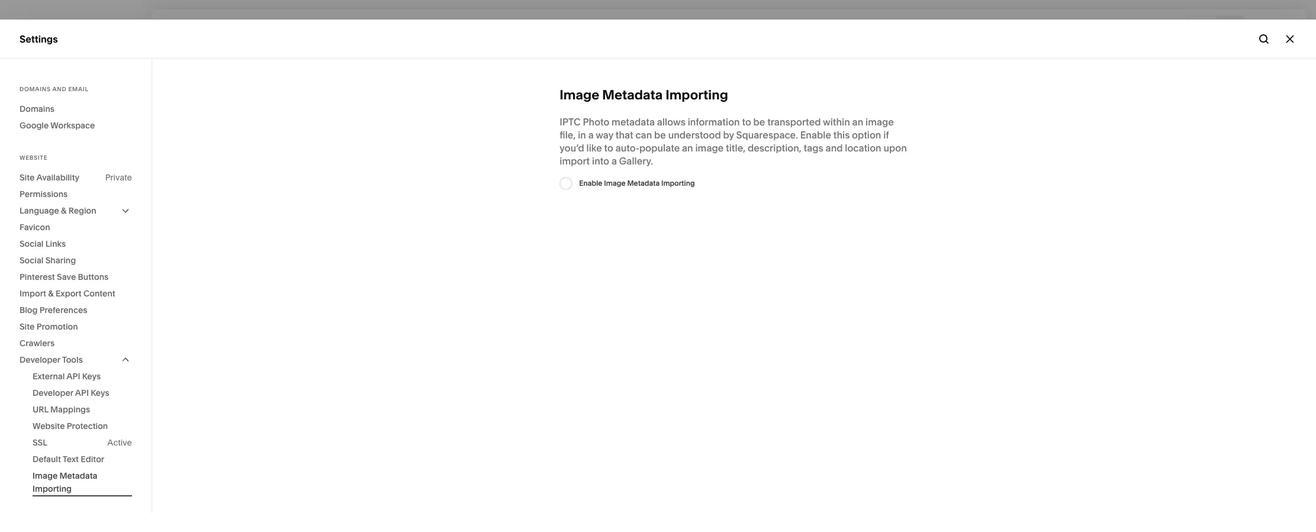 Task type: vqa. For each thing, say whether or not it's contained in the screenshot.
Last 30 Days
no



Task type: describe. For each thing, give the bounding box(es) containing it.
1 vertical spatial metadata
[[627, 179, 660, 188]]

email
[[68, 86, 89, 92]]

0 vertical spatial and
[[52, 86, 67, 92]]

understood
[[668, 129, 721, 141]]

language
[[20, 205, 59, 216]]

location
[[845, 142, 881, 154]]

help link
[[20, 401, 41, 414]]

option
[[852, 129, 881, 141]]

region
[[68, 205, 96, 216]]

2 social from the top
[[20, 255, 43, 266]]

import
[[20, 288, 46, 299]]

pinterest save buttons link
[[20, 269, 132, 285]]

1 vertical spatial an
[[682, 142, 693, 154]]

editor
[[81, 454, 104, 465]]

import & export content link
[[20, 285, 132, 302]]

robinson
[[66, 440, 98, 449]]

1 vertical spatial api
[[75, 388, 89, 398]]

1 horizontal spatial a
[[612, 155, 617, 167]]

google
[[20, 120, 49, 131]]

text
[[63, 454, 79, 465]]

language & region button
[[20, 202, 132, 219]]

1 vertical spatial image
[[604, 179, 626, 188]]

sharing
[[45, 255, 76, 266]]

1 horizontal spatial an
[[852, 116, 863, 128]]

protection
[[67, 421, 108, 432]]

tags
[[804, 142, 823, 154]]

in
[[578, 129, 586, 141]]

external
[[33, 371, 65, 382]]

blog
[[20, 305, 38, 316]]

url
[[33, 404, 48, 415]]

1 horizontal spatial be
[[753, 116, 765, 128]]

favicon link
[[20, 219, 132, 236]]

asset library link
[[20, 359, 131, 373]]

active
[[107, 438, 132, 448]]

default text editor link
[[33, 451, 132, 468]]

1 vertical spatial website
[[20, 155, 48, 161]]

permissions link
[[20, 186, 132, 202]]

image metadata importing inside image metadata importing link
[[33, 471, 97, 494]]

2 settings from the top
[[20, 380, 57, 392]]

photo
[[583, 116, 609, 128]]

developer inside dropdown button
[[20, 355, 60, 365]]

0 vertical spatial keys
[[82, 371, 101, 382]]

help
[[20, 402, 41, 414]]

import
[[560, 155, 590, 167]]

robinsongreg175@gmail.com
[[47, 450, 144, 459]]

auto-
[[616, 142, 639, 154]]

favicon
[[20, 222, 50, 233]]

site promotion link
[[20, 319, 132, 335]]

pinterest
[[20, 272, 55, 282]]

domains and email
[[20, 86, 89, 92]]

mappings
[[50, 404, 90, 415]]

favicon social links social sharing pinterest save buttons import & export content blog preferences site promotion crawlers
[[20, 222, 115, 349]]

can
[[636, 129, 652, 141]]

promotion
[[37, 321, 78, 332]]

export
[[56, 288, 82, 299]]

permissions
[[20, 189, 68, 200]]

asset library
[[20, 359, 79, 371]]

blog preferences link
[[20, 302, 132, 319]]

social links link
[[20, 236, 132, 252]]

0 horizontal spatial enable
[[579, 179, 602, 188]]

url mappings link
[[33, 401, 132, 418]]

domains for and
[[20, 86, 51, 92]]

crawlers
[[20, 338, 55, 349]]

gr
[[24, 445, 35, 454]]

developer tools
[[20, 355, 83, 365]]

0 vertical spatial api
[[67, 371, 80, 382]]

upon
[[884, 142, 907, 154]]

and inside iptc photo metadata allows information to be transported within an image file, in a way that can be understood by squarespace. enable this option if you'd like to auto-populate an image title, description, tags and location upon import into a gallery.
[[826, 142, 843, 154]]

file,
[[560, 129, 576, 141]]

1 horizontal spatial image metadata importing
[[560, 87, 728, 103]]

that
[[616, 129, 633, 141]]

description,
[[748, 142, 802, 154]]

1 settings from the top
[[20, 33, 58, 45]]

metadata
[[612, 116, 655, 128]]

populate
[[639, 142, 680, 154]]

library
[[47, 359, 79, 371]]

greg robinson robinsongreg175@gmail.com
[[47, 440, 144, 459]]

0 vertical spatial metadata
[[602, 87, 663, 103]]

0 vertical spatial to
[[742, 116, 751, 128]]

scheduling link
[[20, 179, 131, 194]]

domains google workspace
[[20, 104, 95, 131]]

developer tools button
[[20, 352, 132, 368]]

0 vertical spatial image
[[560, 87, 599, 103]]

0 vertical spatial importing
[[666, 87, 728, 103]]

default text editor
[[33, 454, 104, 465]]



Task type: locate. For each thing, give the bounding box(es) containing it.
0 vertical spatial enable
[[800, 129, 831, 141]]

settings link
[[20, 380, 131, 394]]

1 horizontal spatial and
[[826, 142, 843, 154]]

private
[[105, 172, 132, 183]]

2 vertical spatial importing
[[33, 484, 72, 494]]

google workspace link
[[20, 117, 132, 134]]

site down blog
[[20, 321, 35, 332]]

a
[[588, 129, 594, 141], [612, 155, 617, 167]]

image down understood
[[695, 142, 724, 154]]

1 vertical spatial settings
[[20, 380, 57, 392]]

keys down the external api keys link
[[91, 388, 109, 398]]

site
[[20, 172, 35, 183], [20, 321, 35, 332]]

enable down into
[[579, 179, 602, 188]]

importing inside image metadata importing link
[[33, 484, 72, 494]]

metadata down default text editor link
[[60, 471, 97, 481]]

metadata
[[602, 87, 663, 103], [627, 179, 660, 188], [60, 471, 97, 481]]

transported
[[767, 116, 821, 128]]

website
[[20, 73, 56, 85], [20, 155, 48, 161], [33, 421, 65, 432]]

site down analytics in the top left of the page
[[20, 172, 35, 183]]

settings up domains and email
[[20, 33, 58, 45]]

greg
[[47, 440, 64, 449]]

image down into
[[604, 179, 626, 188]]

this
[[833, 129, 850, 141]]

keys up developer api keys link
[[82, 371, 101, 382]]

developer tools link
[[20, 352, 132, 368]]

developer inside external api keys developer api keys url mappings website protection
[[33, 388, 73, 398]]

1 vertical spatial image
[[695, 142, 724, 154]]

1 horizontal spatial image
[[560, 87, 599, 103]]

1 domains from the top
[[20, 86, 51, 92]]

2 vertical spatial metadata
[[60, 471, 97, 481]]

& inside favicon social links social sharing pinterest save buttons import & export content blog preferences site promotion crawlers
[[48, 288, 54, 299]]

metadata down gallery.
[[627, 179, 660, 188]]

language & region
[[20, 205, 96, 216]]

website up domains and email
[[20, 73, 56, 85]]

0 vertical spatial a
[[588, 129, 594, 141]]

0 horizontal spatial be
[[654, 129, 666, 141]]

analytics link
[[20, 158, 131, 172]]

1 vertical spatial be
[[654, 129, 666, 141]]

external api keys developer api keys url mappings website protection
[[33, 371, 109, 432]]

0 vertical spatial settings
[[20, 33, 58, 45]]

domains for google
[[20, 104, 54, 114]]

a right the in
[[588, 129, 594, 141]]

image metadata importing down default text editor
[[33, 471, 97, 494]]

1 site from the top
[[20, 172, 35, 183]]

1 vertical spatial enable
[[579, 179, 602, 188]]

image up iptc
[[560, 87, 599, 103]]

&
[[61, 205, 67, 216], [48, 288, 54, 299]]

gallery.
[[619, 155, 653, 167]]

developer api keys link
[[33, 385, 132, 401]]

marketing link
[[20, 115, 131, 130]]

0 vertical spatial social
[[20, 239, 43, 249]]

crawlers link
[[20, 335, 132, 352]]

0 horizontal spatial &
[[48, 288, 54, 299]]

asset
[[20, 359, 45, 371]]

iptc photo metadata allows information to be transported within an image file, in a way that can be understood by squarespace. enable this option if you'd like to auto-populate an image title, description, tags and location upon import into a gallery.
[[560, 116, 907, 167]]

keys
[[82, 371, 101, 382], [91, 388, 109, 398]]

1 vertical spatial to
[[604, 142, 613, 154]]

& left export
[[48, 288, 54, 299]]

scheduling
[[20, 180, 71, 192]]

like
[[587, 142, 602, 154]]

save
[[57, 272, 76, 282]]

0 vertical spatial developer
[[20, 355, 60, 365]]

image metadata importing
[[560, 87, 728, 103], [33, 471, 97, 494]]

0 horizontal spatial an
[[682, 142, 693, 154]]

to down "way"
[[604, 142, 613, 154]]

metadata inside "image metadata importing"
[[60, 471, 97, 481]]

importing
[[666, 87, 728, 103], [661, 179, 695, 188], [33, 484, 72, 494]]

social sharing link
[[20, 252, 132, 269]]

language & region link
[[20, 202, 132, 219]]

selling
[[20, 95, 50, 107]]

by
[[723, 129, 734, 141]]

enable up tags
[[800, 129, 831, 141]]

website down url
[[33, 421, 65, 432]]

you'd
[[560, 142, 584, 154]]

title,
[[726, 142, 746, 154]]

2 site from the top
[[20, 321, 35, 332]]

site availability
[[20, 172, 79, 183]]

1 horizontal spatial &
[[61, 205, 67, 216]]

social down favicon
[[20, 239, 43, 249]]

squarespace.
[[736, 129, 798, 141]]

1 vertical spatial a
[[612, 155, 617, 167]]

and
[[52, 86, 67, 92], [826, 142, 843, 154]]

1 vertical spatial and
[[826, 142, 843, 154]]

settings down asset
[[20, 380, 57, 392]]

0 vertical spatial be
[[753, 116, 765, 128]]

settings
[[20, 33, 58, 45], [20, 380, 57, 392]]

an
[[852, 116, 863, 128], [682, 142, 693, 154]]

0 horizontal spatial image
[[33, 471, 58, 481]]

0 vertical spatial image metadata importing
[[560, 87, 728, 103]]

0 vertical spatial website
[[20, 73, 56, 85]]

be up populate
[[654, 129, 666, 141]]

0 horizontal spatial a
[[588, 129, 594, 141]]

to up the squarespace.
[[742, 116, 751, 128]]

image
[[560, 87, 599, 103], [604, 179, 626, 188], [33, 471, 58, 481]]

1 vertical spatial importing
[[661, 179, 695, 188]]

0 vertical spatial site
[[20, 172, 35, 183]]

an up option
[[852, 116, 863, 128]]

external api keys link
[[33, 368, 132, 385]]

workspace
[[51, 120, 95, 131]]

importing down populate
[[661, 179, 695, 188]]

0 horizontal spatial and
[[52, 86, 67, 92]]

0 vertical spatial image
[[866, 116, 894, 128]]

0 vertical spatial &
[[61, 205, 67, 216]]

1 social from the top
[[20, 239, 43, 249]]

analytics
[[20, 159, 61, 171]]

site inside favicon social links social sharing pinterest save buttons import & export content blog preferences site promotion crawlers
[[20, 321, 35, 332]]

be up the squarespace.
[[753, 116, 765, 128]]

default
[[33, 454, 61, 465]]

metadata up metadata
[[602, 87, 663, 103]]

ssl
[[33, 438, 47, 448]]

0 vertical spatial domains
[[20, 86, 51, 92]]

tools
[[62, 355, 83, 365]]

a right into
[[612, 155, 617, 167]]

an down understood
[[682, 142, 693, 154]]

1 vertical spatial keys
[[91, 388, 109, 398]]

website link
[[20, 73, 131, 87]]

1 vertical spatial site
[[20, 321, 35, 332]]

within
[[823, 116, 850, 128]]

0 horizontal spatial image
[[695, 142, 724, 154]]

1 vertical spatial domains
[[20, 104, 54, 114]]

developer down the crawlers
[[20, 355, 60, 365]]

& left region in the top of the page
[[61, 205, 67, 216]]

image down default
[[33, 471, 58, 481]]

into
[[592, 155, 609, 167]]

image up if
[[866, 116, 894, 128]]

links
[[45, 239, 66, 249]]

domains inside "domains google workspace"
[[20, 104, 54, 114]]

allows
[[657, 116, 686, 128]]

api down the external api keys link
[[75, 388, 89, 398]]

buttons
[[78, 272, 108, 282]]

website inside external api keys developer api keys url mappings website protection
[[33, 421, 65, 432]]

availability
[[36, 172, 79, 183]]

1 horizontal spatial enable
[[800, 129, 831, 141]]

1 vertical spatial image metadata importing
[[33, 471, 97, 494]]

1 horizontal spatial image
[[866, 116, 894, 128]]

1 vertical spatial social
[[20, 255, 43, 266]]

api down library
[[67, 371, 80, 382]]

iptc
[[560, 116, 581, 128]]

selling link
[[20, 94, 131, 108]]

image metadata importing up metadata
[[560, 87, 728, 103]]

content
[[83, 288, 115, 299]]

0 horizontal spatial image metadata importing
[[33, 471, 97, 494]]

way
[[596, 129, 613, 141]]

& inside language & region "dropdown button"
[[61, 205, 67, 216]]

2 vertical spatial image
[[33, 471, 58, 481]]

importing up "information"
[[666, 87, 728, 103]]

enable image metadata importing
[[579, 179, 695, 188]]

2 vertical spatial website
[[33, 421, 65, 432]]

0 vertical spatial an
[[852, 116, 863, 128]]

1 vertical spatial &
[[48, 288, 54, 299]]

and down this
[[826, 142, 843, 154]]

1 horizontal spatial to
[[742, 116, 751, 128]]

enable inside iptc photo metadata allows information to be transported within an image file, in a way that can be understood by squarespace. enable this option if you'd like to auto-populate an image title, description, tags and location upon import into a gallery.
[[800, 129, 831, 141]]

image metadata importing link
[[33, 468, 132, 497]]

domains up marketing
[[20, 104, 54, 114]]

domains link
[[20, 101, 132, 117]]

0 horizontal spatial to
[[604, 142, 613, 154]]

1 vertical spatial developer
[[33, 388, 73, 398]]

2 domains from the top
[[20, 104, 54, 114]]

2 horizontal spatial image
[[604, 179, 626, 188]]

importing down default
[[33, 484, 72, 494]]

website up site availability at left
[[20, 155, 48, 161]]

website protection link
[[33, 418, 132, 435]]

and left email
[[52, 86, 67, 92]]

developer down external
[[33, 388, 73, 398]]

domains up selling
[[20, 86, 51, 92]]

social up pinterest
[[20, 255, 43, 266]]



